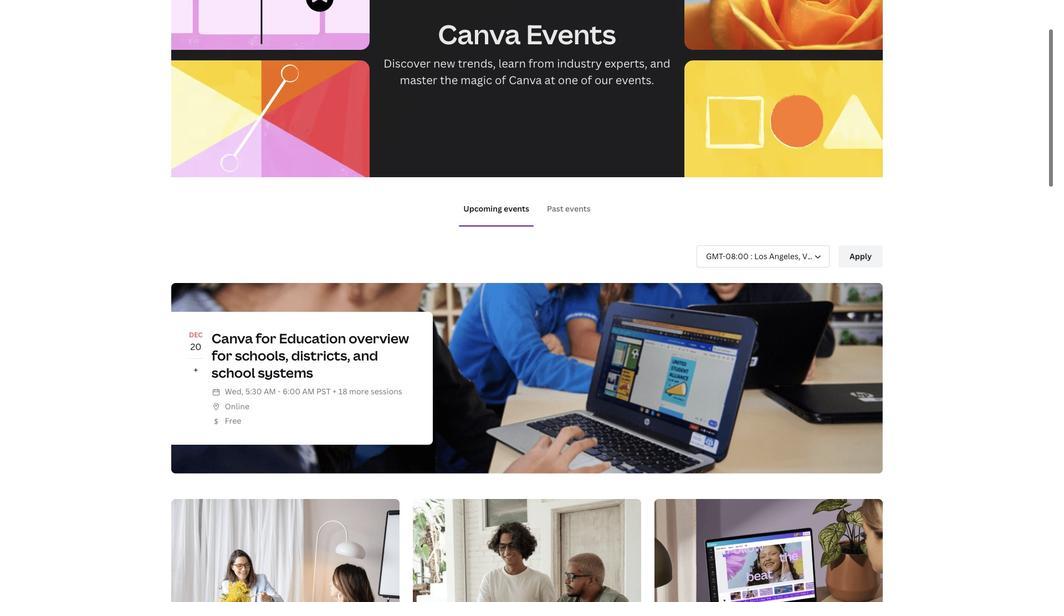 Task type: describe. For each thing, give the bounding box(es) containing it.
overview
[[349, 329, 409, 347]]

2 am from the left
[[302, 386, 315, 397]]

magic
[[461, 73, 492, 88]]

events for past events
[[565, 203, 591, 214]]

one
[[558, 73, 578, 88]]

industry
[[557, 56, 602, 71]]

canva for for
[[212, 329, 253, 347]]

1 of from the left
[[495, 73, 506, 88]]

wed,
[[225, 386, 244, 397]]

the
[[440, 73, 458, 88]]

school
[[212, 364, 255, 382]]

canva for events
[[438, 16, 521, 52]]

1 vertical spatial +
[[333, 386, 337, 397]]

gmt-08:00 : los angeles, vancouver, tijuana button
[[697, 246, 872, 268]]

trends,
[[458, 56, 496, 71]]

5:30
[[245, 386, 262, 397]]

from
[[529, 56, 554, 71]]

sessions
[[371, 386, 402, 397]]

online
[[225, 401, 249, 412]]

past events
[[547, 203, 591, 214]]

dec
[[189, 330, 203, 340]]

experts,
[[605, 56, 648, 71]]

-
[[278, 386, 281, 397]]

2 of from the left
[[581, 73, 592, 88]]

more
[[349, 386, 369, 397]]

canva events discover new trends, learn from industry experts, and master the magic of canva at one of our events.
[[384, 16, 670, 88]]

learn
[[498, 56, 526, 71]]

tijuana
[[845, 251, 872, 261]]

free
[[225, 416, 241, 426]]

events
[[526, 16, 616, 52]]

gmt-
[[706, 251, 726, 261]]

18
[[339, 386, 347, 397]]

0 vertical spatial +
[[194, 364, 198, 377]]

upcoming events
[[463, 203, 529, 214]]

08:00
[[726, 251, 749, 261]]

upcoming
[[463, 203, 502, 214]]

and inside canva events discover new trends, learn from industry experts, and master the magic of canva at one of our events.
[[650, 56, 670, 71]]

new
[[433, 56, 455, 71]]

pst
[[316, 386, 331, 397]]

districts,
[[291, 346, 350, 365]]



Task type: vqa. For each thing, say whether or not it's contained in the screenshot.
Use
no



Task type: locate. For each thing, give the bounding box(es) containing it.
:
[[751, 251, 753, 261]]

0 horizontal spatial am
[[264, 386, 276, 397]]

1 vertical spatial and
[[353, 346, 378, 365]]

our
[[595, 73, 613, 88]]

canva inside canva for education overview for schools, districts, and school systems
[[212, 329, 253, 347]]

and
[[650, 56, 670, 71], [353, 346, 378, 365]]

systems
[[258, 364, 313, 382]]

vancouver,
[[802, 251, 844, 261]]

events
[[504, 203, 529, 214], [565, 203, 591, 214]]

master
[[400, 73, 437, 88]]

0 horizontal spatial and
[[353, 346, 378, 365]]

canva up school
[[212, 329, 253, 347]]

1 horizontal spatial +
[[333, 386, 337, 397]]

for
[[256, 329, 276, 347], [212, 346, 232, 365]]

am left -
[[264, 386, 276, 397]]

events right past
[[565, 203, 591, 214]]

1 vertical spatial canva
[[509, 73, 542, 88]]

education
[[279, 329, 346, 347]]

2 vertical spatial canva
[[212, 329, 253, 347]]

events.
[[616, 73, 654, 88]]

canva
[[438, 16, 521, 52], [509, 73, 542, 88], [212, 329, 253, 347]]

for up "systems"
[[256, 329, 276, 347]]

los
[[754, 251, 767, 261]]

of down learn
[[495, 73, 506, 88]]

schools,
[[235, 346, 289, 365]]

canva for education overview for schools, districts, and school systems
[[212, 329, 409, 382]]

angeles,
[[769, 251, 801, 261]]

20
[[190, 341, 201, 353]]

1 horizontal spatial for
[[256, 329, 276, 347]]

canva up trends, at the top of the page
[[438, 16, 521, 52]]

0 horizontal spatial events
[[504, 203, 529, 214]]

of left our
[[581, 73, 592, 88]]

0 horizontal spatial for
[[212, 346, 232, 365]]

past
[[547, 203, 563, 214]]

0 horizontal spatial +
[[194, 364, 198, 377]]

events right upcoming
[[504, 203, 529, 214]]

canva down learn
[[509, 73, 542, 88]]

+ down 20
[[194, 364, 198, 377]]

wed, 5:30 am - 6:00 am pst + 18 more sessions
[[225, 386, 402, 397]]

dec 20
[[189, 330, 203, 353]]

am
[[264, 386, 276, 397], [302, 386, 315, 397]]

discover
[[384, 56, 431, 71]]

past events link
[[547, 203, 591, 214]]

0 vertical spatial canva
[[438, 16, 521, 52]]

1 horizontal spatial of
[[581, 73, 592, 88]]

0 vertical spatial and
[[650, 56, 670, 71]]

events for upcoming events
[[504, 203, 529, 214]]

1 horizontal spatial and
[[650, 56, 670, 71]]

6:00
[[283, 386, 301, 397]]

am left pst
[[302, 386, 315, 397]]

for right 20
[[212, 346, 232, 365]]

and inside canva for education overview for schools, districts, and school systems
[[353, 346, 378, 365]]

0 horizontal spatial of
[[495, 73, 506, 88]]

+
[[194, 364, 198, 377], [333, 386, 337, 397]]

1 horizontal spatial am
[[302, 386, 315, 397]]

of
[[495, 73, 506, 88], [581, 73, 592, 88]]

1 horizontal spatial events
[[565, 203, 591, 214]]

2 events from the left
[[565, 203, 591, 214]]

and up more
[[353, 346, 378, 365]]

at
[[545, 73, 555, 88]]

+ left 18
[[333, 386, 337, 397]]

and up "events."
[[650, 56, 670, 71]]

gmt-08:00 : los angeles, vancouver, tijuana
[[706, 251, 872, 261]]

1 am from the left
[[264, 386, 276, 397]]

1 events from the left
[[504, 203, 529, 214]]



